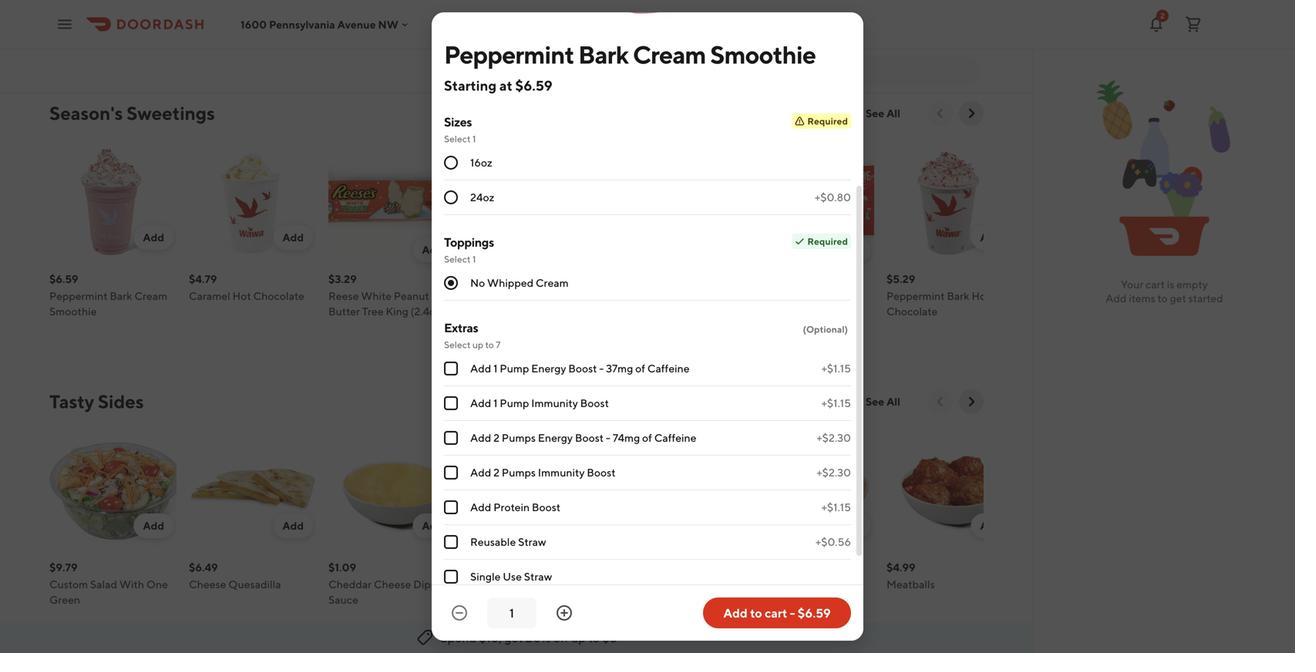 Task type: locate. For each thing, give the bounding box(es) containing it.
bark inside $6.39 peppermint bark cold brew
[[529, 290, 551, 302]]

sauce
[[329, 594, 359, 606]]

holiday
[[643, 290, 681, 302], [777, 290, 814, 302]]

1 vertical spatial caramel
[[189, 290, 230, 302]]

1 vertical spatial smoothie
[[711, 40, 816, 69]]

hot inside takis fuego hot chilli pepper & lime tortilla chips (4 oz)
[[249, 1, 268, 14]]

all for tasty sides
[[887, 395, 901, 408]]

boost left 74mg
[[575, 432, 604, 444]]

required inside "toppings" group
[[808, 236, 848, 247]]

bark inside dialog
[[579, 40, 629, 69]]

with
[[119, 578, 144, 591]]

0 horizontal spatial &
[[227, 17, 234, 29]]

2 see all link from the top
[[857, 390, 910, 414]]

24oz
[[470, 191, 495, 204]]

add
[[143, 231, 164, 244], [283, 231, 304, 244], [981, 231, 1002, 244], [422, 243, 444, 256], [841, 243, 862, 256], [1106, 292, 1127, 305], [470, 362, 492, 375], [470, 397, 492, 410], [470, 432, 492, 444], [470, 466, 492, 479], [470, 501, 492, 514], [143, 519, 164, 532], [283, 519, 304, 532], [422, 519, 444, 532], [562, 519, 583, 532], [701, 519, 723, 532], [841, 519, 862, 532], [981, 519, 1002, 532], [724, 606, 748, 621]]

peppermint inside $5.29 peppermint bark hot chocolate
[[887, 290, 945, 302]]

get down is
[[1171, 292, 1187, 305]]

2 horizontal spatial smoothie
[[711, 40, 816, 69]]

use
[[503, 570, 522, 583]]

candy inside trolli sour bite crawlers gummi candy (7.2 oz)
[[88, 17, 120, 29]]

0 horizontal spatial cart
[[765, 606, 788, 621]]

boost for add 2 pumps immunity boost
[[587, 466, 616, 479]]

1 see all link from the top
[[857, 101, 910, 126]]

hot
[[249, 1, 268, 14], [233, 290, 251, 302], [972, 290, 991, 302]]

0 vertical spatial $6.59
[[516, 77, 553, 94]]

started
[[1189, 292, 1224, 305]]

1600 pennsylvania avenue nw
[[241, 18, 399, 31]]

previous button of carousel image
[[933, 394, 949, 410]]

to
[[1158, 292, 1168, 305], [486, 339, 494, 350], [751, 606, 763, 621], [589, 631, 600, 645]]

holiday inside m&m holiday peanut share size (3.27oz)
[[777, 290, 814, 302]]

0 vertical spatial caramel
[[329, 1, 370, 14]]

to inside extras select up to 7
[[486, 339, 494, 350]]

None radio
[[444, 191, 458, 204]]

& down fuego
[[227, 17, 234, 29]]

energy for pump
[[532, 362, 566, 375]]

select
[[444, 133, 471, 144], [444, 254, 471, 265], [444, 339, 471, 350]]

peanut
[[394, 290, 429, 302], [817, 290, 852, 302]]

1 vertical spatial all
[[887, 395, 901, 408]]

cold
[[553, 290, 577, 302]]

2 vertical spatial +$1.15
[[822, 501, 852, 514]]

straw right "use" on the left bottom
[[524, 570, 552, 583]]

toppings
[[444, 235, 494, 250]]

cart
[[1146, 278, 1165, 291], [765, 606, 788, 621]]

$1.09
[[329, 561, 356, 574]]

1 vertical spatial pumps
[[502, 466, 536, 479]]

1 vertical spatial pump
[[500, 397, 529, 410]]

1 horizontal spatial oz)
[[232, 32, 247, 45]]

2 pumps from the top
[[502, 466, 536, 479]]

open menu image
[[56, 15, 74, 34]]

1 +$2.30 from the top
[[817, 432, 852, 444]]

2 horizontal spatial -
[[790, 606, 796, 621]]

0 vertical spatial see all
[[866, 107, 901, 120]]

2 select from the top
[[444, 254, 471, 265]]

see all
[[866, 107, 901, 120], [866, 395, 901, 408]]

1 vertical spatial get
[[505, 631, 523, 645]]

0 horizontal spatial $6.59
[[49, 273, 78, 285]]

to inside "add to cart - $6.59" button
[[751, 606, 763, 621]]

0 vertical spatial energy
[[532, 362, 566, 375]]

select down toppings
[[444, 254, 471, 265]]

smoothie for caramel cookies & cream smoothie
[[364, 17, 411, 29]]

1 vertical spatial caffeine
[[655, 432, 697, 444]]

+$2.30 for add 2 pumps immunity boost
[[817, 466, 852, 479]]

energy up add 1 pump immunity boost
[[532, 362, 566, 375]]

bite
[[100, 1, 120, 14]]

1 horizontal spatial smoothie
[[364, 17, 411, 29]]

0 horizontal spatial candy
[[88, 17, 120, 29]]

-
[[600, 362, 604, 375], [606, 432, 611, 444], [790, 606, 796, 621]]

cheese down $6.49
[[189, 578, 226, 591]]

caramel up avenue
[[329, 1, 370, 14]]

1 horizontal spatial candy
[[542, 17, 574, 29]]

0 vertical spatial pump
[[500, 362, 529, 375]]

20%
[[526, 631, 551, 645]]

hoagie right 'italian'
[[641, 1, 676, 14]]

1 vertical spatial cart
[[765, 606, 788, 621]]

add inside your cart is empty add items to get started
[[1106, 292, 1127, 305]]

1 see from the top
[[866, 107, 885, 120]]

1 horizontal spatial caramel
[[329, 1, 370, 14]]

peppermint bark hot chocolate image
[[887, 138, 1014, 265]]

0 vertical spatial chocolate
[[253, 290, 305, 302]]

items
[[1129, 292, 1156, 305]]

& right cookies
[[414, 1, 421, 14]]

select down extras
[[444, 339, 471, 350]]

1 pump from the top
[[500, 362, 529, 375]]

2 for add 2 pumps immunity boost
[[494, 466, 500, 479]]

0 horizontal spatial cheese
[[189, 578, 226, 591]]

0 vertical spatial -
[[600, 362, 604, 375]]

(2.4oz)
[[411, 305, 445, 318]]

oz) inside takis fuego hot chilli pepper & lime tortilla chips (4 oz)
[[232, 32, 247, 45]]

toppings group
[[444, 234, 852, 301]]

0 vertical spatial hoagie
[[641, 1, 676, 14]]

off
[[553, 631, 569, 645]]

see all link left previous button of carousel image
[[857, 390, 910, 414]]

tasty sides link
[[49, 390, 144, 414]]

- left 37mg
[[600, 362, 604, 375]]

of right 37mg
[[636, 362, 646, 375]]

select for extras
[[444, 339, 471, 350]]

caramel hot chocolate image
[[189, 138, 316, 265]]

holiday up size
[[777, 290, 814, 302]]

to inside your cart is empty add items to get started
[[1158, 292, 1168, 305]]

2 vertical spatial select
[[444, 339, 471, 350]]

add inside "add to cart - $6.59" button
[[724, 606, 748, 621]]

airheads xtremes rainbow berry candy bites (6 oz)
[[468, 1, 574, 45]]

1 vertical spatial -
[[606, 432, 611, 444]]

1 vertical spatial immunity
[[538, 466, 585, 479]]

select inside extras select up to 7
[[444, 339, 471, 350]]

1 horizontal spatial peanut
[[817, 290, 852, 302]]

up inside extras select up to 7
[[473, 339, 484, 350]]

meatballs
[[887, 578, 935, 591]]

haribo
[[608, 290, 641, 302]]

required inside sizes group
[[808, 116, 848, 126]]

cheese right mac
[[825, 578, 863, 591]]

0 horizontal spatial up
[[473, 339, 484, 350]]

bark inside $5.29 peppermint bark hot chocolate
[[947, 290, 970, 302]]

peanut up king
[[394, 290, 429, 302]]

1 horizontal spatial up
[[571, 631, 586, 645]]

1 see all from the top
[[866, 107, 901, 120]]

1 vertical spatial +$1.15
[[822, 397, 852, 410]]

energy
[[532, 362, 566, 375], [538, 432, 573, 444]]

season's sweetings
[[49, 102, 215, 124]]

0 horizontal spatial peanut
[[394, 290, 429, 302]]

required for toppings
[[808, 236, 848, 247]]

holiday for size
[[777, 290, 814, 302]]

0 vertical spatial get
[[1171, 292, 1187, 305]]

required down search wawa search box
[[808, 116, 848, 126]]

1 vertical spatial see
[[866, 395, 885, 408]]

1 candy from the left
[[88, 17, 120, 29]]

chocolate
[[253, 290, 305, 302], [887, 305, 938, 318]]

2 cheese from the left
[[374, 578, 411, 591]]

1
[[473, 133, 476, 144], [473, 254, 476, 265], [494, 362, 498, 375], [494, 397, 498, 410]]

1 +$1.15 from the top
[[822, 362, 852, 375]]

all left previous button of carousel image
[[887, 395, 901, 408]]

to down the "chipotle"
[[751, 606, 763, 621]]

oz) inside trolli sour bite crawlers gummi candy (7.2 oz)
[[141, 17, 157, 29]]

all left previous button of carousel icon
[[887, 107, 901, 120]]

select down sizes in the left of the page
[[444, 133, 471, 144]]

0 vertical spatial all
[[887, 107, 901, 120]]

No Whipped Cream radio
[[444, 276, 458, 290]]

2 peanut from the left
[[817, 290, 852, 302]]

2 candy from the left
[[542, 17, 574, 29]]

reusable
[[470, 536, 516, 548]]

quesadilla
[[229, 578, 281, 591]]

2 left 0 items, open order cart "icon"
[[1161, 11, 1165, 20]]

required
[[808, 116, 848, 126], [808, 236, 848, 247]]

haribo holiday gold bears (4oz) image
[[608, 138, 735, 265]]

1 horizontal spatial get
[[1171, 292, 1187, 305]]

add to cart - $6.59
[[724, 606, 831, 621]]

0 vertical spatial immunity
[[532, 397, 578, 410]]

1 vertical spatial chocolate
[[887, 305, 938, 318]]

up right off
[[571, 631, 586, 645]]

1 vertical spatial select
[[444, 254, 471, 265]]

to down is
[[1158, 292, 1168, 305]]

tree
[[362, 305, 384, 318]]

of for 37mg
[[636, 362, 646, 375]]

2 required from the top
[[808, 236, 848, 247]]

2 up protein
[[494, 466, 500, 479]]

cart down the "chipotle"
[[765, 606, 788, 621]]

smoothie inside dialog
[[711, 40, 816, 69]]

2 horizontal spatial cheese
[[825, 578, 863, 591]]

2 holiday from the left
[[777, 290, 814, 302]]

2 horizontal spatial &
[[816, 578, 823, 591]]

0 vertical spatial select
[[444, 133, 471, 144]]

1 cheese from the left
[[189, 578, 226, 591]]

2 +$2.30 from the top
[[817, 466, 852, 479]]

1 required from the top
[[808, 116, 848, 126]]

immunity down add 1 pump energy boost - 37mg of caffeine
[[532, 397, 578, 410]]

1 horizontal spatial &
[[414, 1, 421, 14]]

(3.27oz)
[[800, 305, 839, 318]]

caffeine right 74mg
[[655, 432, 697, 444]]

0 vertical spatial caffeine
[[648, 362, 690, 375]]

Current quantity is 1 number field
[[497, 605, 528, 622]]

candy down bite
[[88, 17, 120, 29]]

see all left previous button of carousel image
[[866, 395, 901, 408]]

0 vertical spatial smoothie
[[364, 17, 411, 29]]

takis fuego hot chilli pepper & lime tortilla chips (4 oz)
[[189, 1, 296, 45]]

gummi
[[49, 17, 86, 29]]

of right 74mg
[[643, 432, 652, 444]]

0 vertical spatial cart
[[1146, 278, 1165, 291]]

0 vertical spatial required
[[808, 116, 848, 126]]

1 inside toppings select 1
[[473, 254, 476, 265]]

0 horizontal spatial chocolate
[[253, 290, 305, 302]]

(7.2
[[122, 17, 139, 29]]

2 all from the top
[[887, 395, 901, 408]]

2 see all from the top
[[866, 395, 901, 408]]

& right mac
[[816, 578, 823, 591]]

- left 74mg
[[606, 432, 611, 444]]

0 horizontal spatial -
[[600, 362, 604, 375]]

1 pumps from the top
[[502, 432, 536, 444]]

butter
[[329, 305, 360, 318]]

1 horizontal spatial hoagie
[[747, 17, 783, 29]]

2 vertical spatial $6.59
[[798, 606, 831, 621]]

m&m holiday peanut share size (3.27oz) image
[[747, 138, 875, 265]]

dipping
[[414, 578, 453, 591]]

energy up add 2 pumps immunity boost
[[538, 432, 573, 444]]

immunity down add 2 pumps energy boost - 74mg of caffeine
[[538, 466, 585, 479]]

0 vertical spatial straw
[[518, 536, 547, 548]]

italian hoagie
[[608, 1, 676, 14]]

1 horizontal spatial cheese
[[374, 578, 411, 591]]

1 peanut from the left
[[394, 290, 429, 302]]

2 horizontal spatial $6.59
[[798, 606, 831, 621]]

0 vertical spatial see all link
[[857, 101, 910, 126]]

to left 7
[[486, 339, 494, 350]]

peppermint inside $6.39 peppermint bark cold brew
[[468, 290, 526, 302]]

0 vertical spatial +$2.30
[[817, 432, 852, 444]]

0 horizontal spatial get
[[505, 631, 523, 645]]

1 holiday from the left
[[643, 290, 681, 302]]

select for toppings
[[444, 254, 471, 265]]

1 vertical spatial of
[[643, 432, 652, 444]]

see all link for sweetings
[[857, 101, 910, 126]]

cart inside your cart is empty add items to get started
[[1146, 278, 1165, 291]]

1 select from the top
[[444, 133, 471, 144]]

brew
[[468, 305, 494, 318]]

required down +$0.80
[[808, 236, 848, 247]]

notification bell image
[[1148, 15, 1166, 34]]

1 vertical spatial see all link
[[857, 390, 910, 414]]

$6.59
[[516, 77, 553, 94], [49, 273, 78, 285], [798, 606, 831, 621]]

$6.59 inside button
[[798, 606, 831, 621]]

1 vertical spatial +$2.30
[[817, 466, 852, 479]]

oz) right (4
[[232, 32, 247, 45]]

0 vertical spatial &
[[414, 1, 421, 14]]

holiday up (4oz)
[[643, 290, 681, 302]]

+$0.80
[[815, 191, 852, 204]]

1 vertical spatial energy
[[538, 432, 573, 444]]

straw
[[518, 536, 547, 548], [524, 570, 552, 583]]

reese white peanut butter tree king (2.4oz) image
[[329, 138, 456, 265]]

0 horizontal spatial caramel
[[189, 290, 230, 302]]

&
[[414, 1, 421, 14], [227, 17, 234, 29], [816, 578, 823, 591]]

cart left is
[[1146, 278, 1165, 291]]

select inside toppings select 1
[[444, 254, 471, 265]]

caramel inside caramel cookies & cream smoothie
[[329, 1, 370, 14]]

boost up add 2 pumps energy boost - 74mg of caffeine
[[581, 397, 609, 410]]

see left previous button of carousel image
[[866, 395, 885, 408]]

1 vertical spatial see all
[[866, 395, 901, 408]]

chocolate left reese
[[253, 290, 305, 302]]

add 1 pump energy boost - 37mg of caffeine
[[470, 362, 690, 375]]

2 down add 1 pump immunity boost
[[494, 432, 500, 444]]

hot inside $4.79 caramel hot chocolate
[[233, 290, 251, 302]]

see all link down search wawa search box
[[857, 101, 910, 126]]

1 horizontal spatial -
[[606, 432, 611, 444]]

see
[[866, 107, 885, 120], [866, 395, 885, 408]]

1 horizontal spatial cart
[[1146, 278, 1165, 291]]

1 vertical spatial hoagie
[[747, 17, 783, 29]]

salad
[[90, 578, 117, 591]]

boost down add 2 pumps energy boost - 74mg of caffeine
[[587, 466, 616, 479]]

get right the $15,
[[505, 631, 523, 645]]

peppermint inside 'peppermint bark cream smoothie' dialog
[[444, 40, 574, 69]]

- for 37mg
[[600, 362, 604, 375]]

caramel down $4.79
[[189, 290, 230, 302]]

cream inside "toppings" group
[[536, 277, 569, 289]]

& for caramel cookies & cream smoothie
[[414, 1, 421, 14]]

hoagie
[[641, 1, 676, 14], [747, 17, 783, 29]]

all for season's sweetings
[[887, 107, 901, 120]]

straw down add protein boost
[[518, 536, 547, 548]]

2
[[1161, 11, 1165, 20], [494, 432, 500, 444], [494, 466, 500, 479]]

7
[[496, 339, 501, 350]]

$1.09 cheddar cheese dipping sauce
[[329, 561, 453, 606]]

see all down search wawa search box
[[866, 107, 901, 120]]

0 vertical spatial pumps
[[502, 432, 536, 444]]

0 horizontal spatial smoothie
[[49, 305, 97, 318]]

holiday inside haribo holiday gold bears (4oz)
[[643, 290, 681, 302]]

0 vertical spatial of
[[636, 362, 646, 375]]

peanut up (3.27oz)
[[817, 290, 852, 302]]

m&m holiday peanut share size (3.27oz)
[[747, 290, 852, 318]]

2 pump from the top
[[500, 397, 529, 410]]

reusable straw
[[470, 536, 547, 548]]

- inside button
[[790, 606, 796, 621]]

oz) inside airheads xtremes rainbow berry candy bites (6 oz)
[[507, 32, 523, 45]]

smoked
[[782, 1, 822, 14]]

hot inside $5.29 peppermint bark hot chocolate
[[972, 290, 991, 302]]

caffeine right 37mg
[[648, 362, 690, 375]]

caffeine for add 1 pump energy boost - 37mg of caffeine
[[648, 362, 690, 375]]

extras
[[444, 320, 478, 335]]

bark for $6.39 peppermint bark cold brew
[[529, 290, 551, 302]]

candy down xtremes
[[542, 17, 574, 29]]

+$2.30 for add 2 pumps energy boost - 74mg of caffeine
[[817, 432, 852, 444]]

1 horizontal spatial holiday
[[777, 290, 814, 302]]

- down mac
[[790, 606, 796, 621]]

1 vertical spatial required
[[808, 236, 848, 247]]

cream inside $6.59 peppermint bark cream smoothie
[[135, 290, 168, 302]]

pumps up add protein boost
[[502, 466, 536, 479]]

smoothie inside $6.59 peppermint bark cream smoothie
[[49, 305, 97, 318]]

3 select from the top
[[444, 339, 471, 350]]

1 vertical spatial 2
[[494, 432, 500, 444]]

2 +$1.15 from the top
[[822, 397, 852, 410]]

0 horizontal spatial oz)
[[141, 17, 157, 29]]

strips
[[520, 578, 548, 591]]

oz) right (6
[[507, 32, 523, 45]]

1 inside sizes select 1
[[473, 133, 476, 144]]

chocolate down $5.29
[[887, 305, 938, 318]]

0 items, open order cart image
[[1185, 15, 1203, 34]]

caramel
[[329, 1, 370, 14], [189, 290, 230, 302]]

protein
[[494, 501, 530, 514]]

oz) down crawlers
[[141, 17, 157, 29]]

None checkbox
[[444, 466, 458, 480], [444, 535, 458, 549], [444, 466, 458, 480], [444, 535, 458, 549]]

hoagie down honey
[[747, 17, 783, 29]]

1600
[[241, 18, 267, 31]]

peppermint inside $6.59 peppermint bark cream smoothie
[[49, 290, 108, 302]]

immunity for pumps
[[538, 466, 585, 479]]

1 vertical spatial $6.59
[[49, 273, 78, 285]]

& inside caramel cookies & cream smoothie
[[414, 1, 421, 14]]

white
[[361, 290, 392, 302]]

boost for add 2 pumps energy boost - 74mg of caffeine
[[575, 432, 604, 444]]

16oz radio
[[444, 156, 458, 170]]

Search Wawa search field
[[747, 62, 969, 79]]

meatballs image
[[887, 427, 1014, 554]]

1 all from the top
[[887, 107, 901, 120]]

2 vertical spatial -
[[790, 606, 796, 621]]

see for season's sweetings
[[866, 107, 885, 120]]

add 1 pump immunity boost
[[470, 397, 609, 410]]

1 vertical spatial &
[[227, 17, 234, 29]]

tasty
[[49, 391, 94, 413]]

& inside takis fuego hot chilli pepper & lime tortilla chips (4 oz)
[[227, 17, 234, 29]]

bark inside $6.59 peppermint bark cream smoothie
[[110, 290, 132, 302]]

2 vertical spatial 2
[[494, 466, 500, 479]]

0 vertical spatial up
[[473, 339, 484, 350]]

cheese quesadilla image
[[189, 427, 316, 554]]

None checkbox
[[444, 362, 458, 376], [444, 396, 458, 410], [444, 431, 458, 445], [444, 501, 458, 514], [444, 362, 458, 376], [444, 396, 458, 410], [444, 431, 458, 445], [444, 501, 458, 514]]

1 horizontal spatial chocolate
[[887, 305, 938, 318]]

add button
[[134, 225, 174, 250], [134, 225, 174, 250], [273, 225, 313, 250], [273, 225, 313, 250], [971, 225, 1011, 250], [971, 225, 1011, 250], [413, 238, 453, 262], [413, 238, 453, 262], [832, 238, 872, 262], [832, 238, 872, 262], [134, 514, 174, 538], [134, 514, 174, 538], [273, 514, 313, 538], [273, 514, 313, 538], [413, 514, 453, 538], [413, 514, 453, 538], [553, 514, 592, 538], [553, 514, 592, 538], [692, 514, 732, 538], [692, 514, 732, 538], [832, 514, 872, 538], [832, 514, 872, 538], [971, 514, 1011, 538], [971, 514, 1011, 538]]

up left 7
[[473, 339, 484, 350]]

custom salad with one green image
[[49, 427, 177, 554]]

see all link for sides
[[857, 390, 910, 414]]

select inside sizes select 1
[[444, 133, 471, 144]]

2 vertical spatial &
[[816, 578, 823, 591]]

2 vertical spatial smoothie
[[49, 305, 97, 318]]

0 vertical spatial +$1.15
[[822, 362, 852, 375]]

2 see from the top
[[866, 395, 885, 408]]

pumps down add 1 pump immunity boost
[[502, 432, 536, 444]]

0 horizontal spatial holiday
[[643, 290, 681, 302]]

see down search wawa search box
[[866, 107, 885, 120]]

smoothie inside caramel cookies & cream smoothie
[[364, 17, 411, 29]]

1 horizontal spatial $6.59
[[516, 77, 553, 94]]

2 horizontal spatial oz)
[[507, 32, 523, 45]]

cheese left "dipping"
[[374, 578, 411, 591]]

5 chicken strips image
[[468, 427, 595, 554]]

turkey
[[824, 1, 857, 14]]

boost left 37mg
[[569, 362, 597, 375]]

$6.49
[[189, 561, 218, 574]]

peppermint for $5.29 peppermint bark hot chocolate
[[887, 290, 945, 302]]

your
[[1122, 278, 1144, 291]]

peppermint
[[444, 40, 574, 69], [49, 290, 108, 302], [468, 290, 526, 302], [887, 290, 945, 302]]

$5
[[603, 631, 618, 645]]

0 vertical spatial see
[[866, 107, 885, 120]]



Task type: vqa. For each thing, say whether or not it's contained in the screenshot.


Task type: describe. For each thing, give the bounding box(es) containing it.
cookies
[[372, 1, 412, 14]]

bark for $5.29 peppermint bark hot chocolate
[[947, 290, 970, 302]]

$6.59 inside $6.59 peppermint bark cream smoothie
[[49, 273, 78, 285]]

see for tasty sides
[[866, 395, 885, 408]]

(4
[[220, 32, 230, 45]]

(6
[[495, 32, 505, 45]]

peanut inside m&m holiday peanut share size (3.27oz)
[[817, 290, 852, 302]]

peppermint bark cream smoothie image
[[49, 138, 177, 265]]

hot for fuego
[[249, 1, 268, 14]]

cheddar
[[329, 578, 372, 591]]

3 +$1.15 from the top
[[822, 501, 852, 514]]

$4.79
[[189, 273, 217, 285]]

starting at $6.59
[[444, 77, 553, 94]]

peppermint for $6.59 peppermint bark cream smoothie
[[49, 290, 108, 302]]

peppermint bark cream smoothie dialog
[[432, 0, 864, 641]]

get inside your cart is empty add items to get started
[[1171, 292, 1187, 305]]

starting
[[444, 77, 497, 94]]

bites
[[468, 32, 493, 45]]

peppermint bark cold brew image
[[468, 138, 595, 265]]

caramel inside $4.79 caramel hot chocolate
[[189, 290, 230, 302]]

37mg
[[606, 362, 634, 375]]

cart inside button
[[765, 606, 788, 621]]

avenue
[[338, 18, 376, 31]]

is
[[1168, 278, 1175, 291]]

berry
[[514, 17, 540, 29]]

select for sizes
[[444, 133, 471, 144]]

sizes select 1
[[444, 115, 476, 144]]

chipotle mac & cheese image
[[747, 427, 875, 554]]

add to cart - $6.59 button
[[703, 598, 852, 629]]

season's sweetings link
[[49, 101, 215, 126]]

add 2 pumps immunity boost
[[470, 466, 616, 479]]

cheese inside $1.09 cheddar cheese dipping sauce
[[374, 578, 411, 591]]

sweetings
[[127, 102, 215, 124]]

peanut inside $3.29 reese white peanut butter tree king (2.4oz)
[[394, 290, 429, 302]]

nw
[[378, 18, 399, 31]]

sizes group
[[444, 113, 852, 215]]

energy for pumps
[[538, 432, 573, 444]]

add protein boost
[[470, 501, 561, 514]]

$5.29
[[887, 273, 916, 285]]

16oz
[[470, 156, 493, 169]]

+$1.15 for immunity
[[822, 397, 852, 410]]

pumps for energy
[[502, 432, 536, 444]]

cream inside caramel cookies & cream smoothie
[[329, 17, 362, 29]]

chocolate inside $5.29 peppermint bark hot chocolate
[[887, 305, 938, 318]]

honey
[[747, 1, 780, 14]]

holiday for (4oz)
[[643, 290, 681, 302]]

$4.99 meatballs
[[887, 561, 935, 591]]

$6.59 peppermint bark cream smoothie
[[49, 273, 168, 318]]

custom
[[49, 578, 88, 591]]

$4.79 caramel hot chocolate
[[189, 273, 305, 302]]

2 for add 2 pumps energy boost - 74mg of caffeine
[[494, 432, 500, 444]]

required for sizes
[[808, 116, 848, 126]]

1 vertical spatial up
[[571, 631, 586, 645]]

peppermint bark cream smoothie
[[444, 40, 816, 69]]

$3.29 reese white peanut butter tree king (2.4oz)
[[329, 273, 445, 318]]

chipotle
[[747, 578, 790, 591]]

toppings select 1
[[444, 235, 494, 265]]

pump for energy
[[500, 362, 529, 375]]

$6.39
[[468, 273, 497, 285]]

pepper
[[189, 17, 225, 29]]

next button of carousel image
[[964, 394, 980, 410]]

cheese inside $6.49 cheese quesadilla
[[189, 578, 226, 591]]

increase quantity by 1 image
[[555, 604, 574, 622]]

$5.29 peppermint bark hot chocolate
[[887, 273, 991, 318]]

takis
[[189, 1, 213, 14]]

extras select up to 7
[[444, 320, 501, 350]]

honey smoked turkey hoagie
[[747, 1, 857, 29]]

size
[[778, 305, 798, 318]]

pump for immunity
[[500, 397, 529, 410]]

oz) for airheads xtremes rainbow berry candy bites (6 oz)
[[507, 32, 523, 45]]

peppermint for $6.39 peppermint bark cold brew
[[468, 290, 526, 302]]

one
[[146, 578, 168, 591]]

hoagie inside the honey smoked turkey hoagie
[[747, 17, 783, 29]]

empty
[[1177, 278, 1209, 291]]

74mg
[[613, 432, 640, 444]]

bacon image
[[608, 427, 735, 554]]

rainbow
[[468, 17, 511, 29]]

at
[[500, 77, 513, 94]]

& for chipotle mac & cheese
[[816, 578, 823, 591]]

5
[[468, 578, 475, 591]]

italian
[[608, 1, 638, 14]]

caffeine for add 2 pumps energy boost - 74mg of caffeine
[[655, 432, 697, 444]]

see all for season's sweetings
[[866, 107, 901, 120]]

1 vertical spatial straw
[[524, 570, 552, 583]]

to left $5
[[589, 631, 600, 645]]

cheddar cheese dipping sauce image
[[329, 427, 456, 554]]

m&m
[[747, 290, 774, 302]]

reese
[[329, 290, 359, 302]]

green
[[49, 594, 80, 606]]

chocolate inside $4.79 caramel hot chocolate
[[253, 290, 305, 302]]

of for 74mg
[[643, 432, 652, 444]]

sides
[[98, 391, 144, 413]]

Single Use Straw checkbox
[[444, 570, 458, 584]]

immunity for pump
[[532, 397, 578, 410]]

no whipped cream
[[470, 277, 569, 289]]

season's
[[49, 102, 123, 124]]

caramel cookies & cream smoothie
[[329, 1, 421, 29]]

tortilla
[[263, 17, 296, 29]]

previous button of carousel image
[[933, 106, 949, 121]]

$6.49 cheese quesadilla
[[189, 561, 281, 591]]

bark for $6.59 peppermint bark cream smoothie
[[110, 290, 132, 302]]

trolli
[[49, 1, 73, 14]]

chicken
[[477, 578, 518, 591]]

boost right protein
[[532, 501, 561, 514]]

0 vertical spatial 2
[[1161, 11, 1165, 20]]

single use straw
[[470, 570, 552, 583]]

chipotle mac & cheese
[[747, 578, 863, 591]]

mac
[[793, 578, 814, 591]]

- for 74mg
[[606, 432, 611, 444]]

share
[[747, 305, 776, 318]]

0 horizontal spatial hoagie
[[641, 1, 676, 14]]

haribo holiday gold bears (4oz)
[[608, 290, 708, 318]]

+$1.15 for energy
[[822, 362, 852, 375]]

airheads
[[468, 1, 512, 14]]

hot for caramel
[[233, 290, 251, 302]]

3 cheese from the left
[[825, 578, 863, 591]]

sizes
[[444, 115, 472, 129]]

crawlers
[[123, 1, 166, 14]]

extras group
[[444, 319, 852, 595]]

(4oz)
[[638, 305, 663, 318]]

chilli
[[270, 1, 295, 14]]

sour
[[75, 1, 98, 14]]

next button of carousel image
[[964, 106, 980, 121]]

decrease quantity by 1 image
[[450, 604, 469, 622]]

spend $15, get 20% off up to $5
[[441, 631, 618, 645]]

spend
[[441, 631, 477, 645]]

tasty sides
[[49, 391, 144, 413]]

see all for tasty sides
[[866, 395, 901, 408]]

smoothie for $6.59 peppermint bark cream smoothie
[[49, 305, 97, 318]]

$6.39 peppermint bark cold brew
[[468, 273, 577, 318]]

$9.79
[[49, 561, 78, 574]]

oz) for trolli sour bite crawlers gummi candy (7.2 oz)
[[141, 17, 157, 29]]

candy inside airheads xtremes rainbow berry candy bites (6 oz)
[[542, 17, 574, 29]]

+$0.56
[[816, 536, 852, 548]]

boost for add 1 pump energy boost - 37mg of caffeine
[[569, 362, 597, 375]]

boost for add 1 pump immunity boost
[[581, 397, 609, 410]]

pumps for immunity
[[502, 466, 536, 479]]



